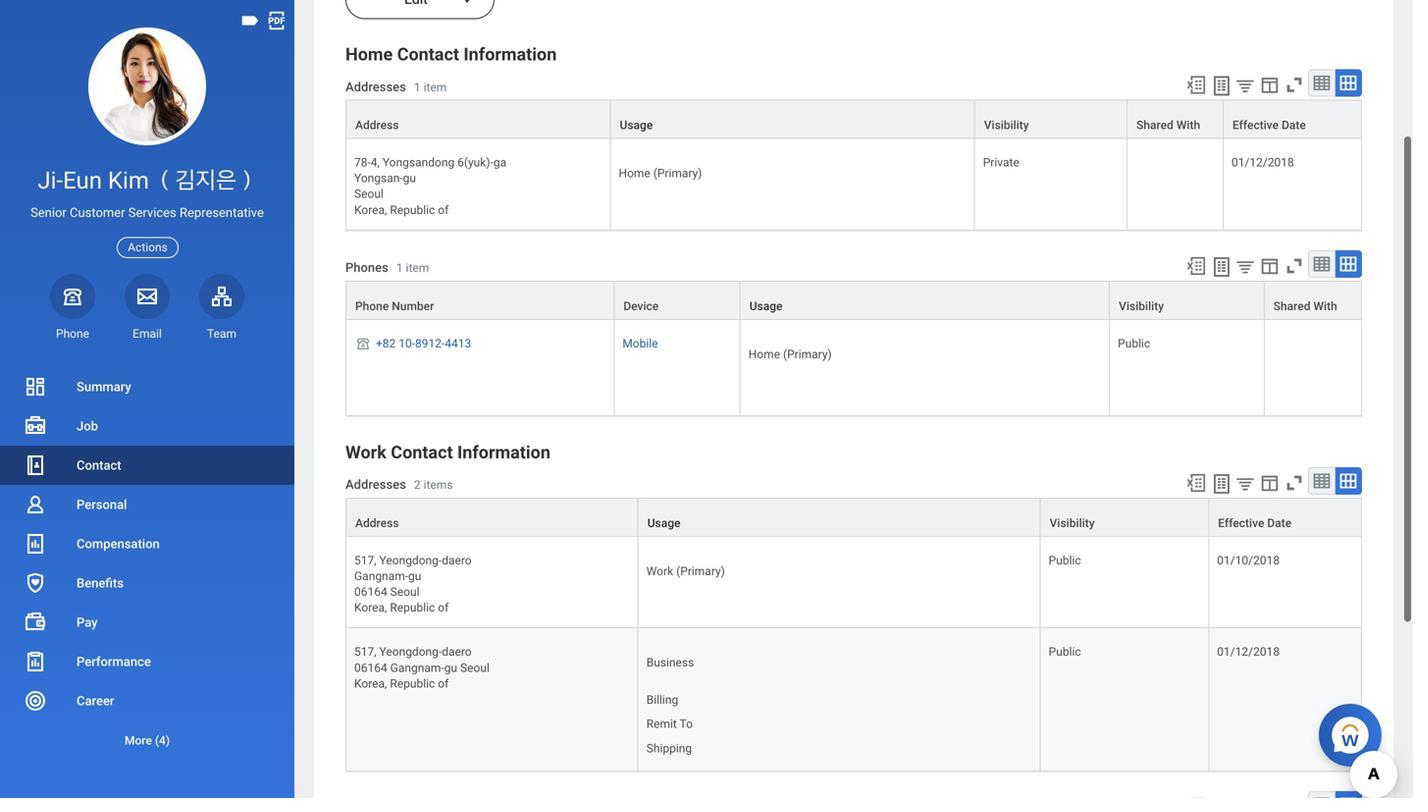 Task type: describe. For each thing, give the bounding box(es) containing it.
caret down image
[[455, 145, 479, 161]]

78-
[[354, 309, 371, 323]]

work (primary) row
[[346, 690, 1362, 782]]

career image
[[24, 714, 47, 737]]

address row
[[346, 651, 1362, 690]]

+82
[[376, 490, 396, 504]]

senior
[[31, 230, 67, 245]]

contact up the addresses 1 item
[[397, 197, 459, 218]]

team
[[207, 351, 237, 365]]

address for addresses 1 item
[[355, 271, 399, 285]]

work contact information
[[346, 595, 551, 616]]

tag image
[[240, 34, 261, 56]]

fullscreen image for addresses
[[1284, 227, 1306, 249]]

benefits link
[[0, 588, 294, 627]]

fullscreen image
[[1284, 625, 1306, 647]]

1 vertical spatial phone image
[[354, 489, 372, 505]]

public
[[1118, 490, 1151, 504]]

information for home contact information
[[464, 197, 557, 218]]

justify image
[[18, 0, 41, 4]]

usage
[[620, 271, 653, 285]]

performance
[[77, 679, 151, 694]]

ga
[[494, 309, 507, 323]]

+82 10-8912-4413
[[376, 490, 471, 504]]

usage button
[[611, 254, 974, 291]]

pay image
[[24, 635, 47, 659]]

compensation link
[[0, 549, 294, 588]]

personal
[[77, 522, 127, 536]]

mobile
[[623, 490, 658, 504]]

(primary) for home (primary)
[[654, 320, 702, 333]]

actions button
[[117, 262, 178, 282]]

0 vertical spatial shared with button
[[1128, 254, 1223, 291]]

phone for phone number
[[355, 452, 389, 466]]

performance link
[[0, 667, 294, 706]]

email
[[133, 351, 162, 365]]

contact image
[[24, 478, 47, 502]]

row containing 78-4, yongsandong 6(yuk)-ga
[[346, 292, 1362, 384]]

edit button
[[346, 133, 455, 172]]

contact left emergency
[[334, 58, 379, 73]]

work for work contact information
[[346, 595, 387, 616]]

address for addresses 2 items
[[355, 669, 399, 683]]

summary
[[77, 404, 131, 419]]

address button for addresses 2 items
[[347, 652, 638, 689]]

effective date
[[1233, 271, 1306, 285]]

seoul
[[354, 340, 384, 354]]

contacts
[[484, 58, 535, 73]]

eun
[[63, 191, 102, 219]]

performance image
[[24, 674, 47, 698]]

row containing phone number
[[346, 434, 1362, 473]]

visibility button
[[975, 254, 1127, 291]]

job image
[[24, 439, 47, 462]]

actions
[[128, 265, 168, 279]]

phone number
[[355, 452, 434, 466]]

1 vertical spatial shared
[[1274, 452, 1311, 466]]

select to filter grid data image for phones
[[1235, 409, 1256, 430]]

(primary) for work (primary)
[[676, 717, 725, 731]]

pay
[[77, 640, 98, 654]]

1 column header from the left
[[615, 434, 741, 473]]

select to filter grid data image for addresses
[[1235, 228, 1256, 249]]

work (primary)
[[647, 717, 725, 731]]

personal link
[[0, 509, 294, 549]]

fullscreen image for phones
[[1284, 408, 1306, 430]]

click to view/edit grid preferences image
[[1259, 625, 1281, 647]]

benefits
[[77, 600, 124, 615]]

1 for phones
[[396, 414, 403, 428]]

home (primary) list item
[[749, 497, 864, 517]]

personal image
[[24, 517, 47, 541]]

shared with for the bottom 'shared with' popup button
[[1274, 452, 1338, 466]]

item for phones
[[406, 414, 429, 428]]

date
[[1282, 271, 1306, 285]]

home contact information
[[346, 197, 557, 218]]

private element
[[983, 305, 1020, 323]]

team link
[[199, 298, 244, 366]]

items selected list
[[749, 497, 864, 517]]

search image
[[466, 0, 489, 4]]

4,
[[371, 309, 380, 323]]

contact inside contact link
[[77, 482, 121, 497]]

list containing summary
[[0, 392, 294, 784]]

contact up 2
[[391, 595, 453, 616]]

phone number button
[[347, 435, 614, 472]]

0 vertical spatial with
[[1177, 271, 1201, 285]]

toolbar for phones
[[1177, 403, 1362, 434]]

effective
[[1233, 271, 1279, 285]]

toolbar for addresses
[[1177, 620, 1362, 651]]

addresses 2 items
[[346, 630, 453, 645]]

2 column header from the left
[[1110, 434, 1265, 473]]

row containing +82 10-8912-4413
[[346, 473, 1362, 569]]

item for addresses
[[424, 233, 447, 247]]

phone image inside popup button
[[59, 309, 86, 333]]

click to view/edit grid preferences image for addresses
[[1259, 227, 1281, 249]]

number
[[392, 452, 434, 466]]



Task type: locate. For each thing, give the bounding box(es) containing it.
2 export to excel image from the top
[[1186, 408, 1207, 430]]

tab list
[[314, 44, 1394, 91]]

shared with for topmost 'shared with' popup button
[[1137, 271, 1201, 285]]

with left effective
[[1177, 271, 1201, 285]]

export to worksheets image for addresses
[[1210, 227, 1234, 251]]

benefits image
[[24, 596, 47, 619]]

1 vertical spatial address button
[[347, 652, 638, 689]]

address up 4,
[[355, 271, 399, 285]]

1 horizontal spatial column header
[[1110, 434, 1265, 473]]

4 row from the top
[[346, 473, 1362, 569]]

select to filter grid data image up effective
[[1235, 228, 1256, 249]]

list
[[0, 392, 294, 784]]

select to filter grid data image left table icon
[[1235, 409, 1256, 430]]

phone
[[56, 351, 89, 365], [355, 452, 389, 466]]

select to filter grid data image
[[1235, 228, 1256, 249], [1235, 409, 1256, 430]]

1 toolbar from the top
[[1177, 222, 1362, 253]]

address button up 6(yuk)-
[[347, 254, 610, 291]]

2 export to worksheets image from the top
[[1210, 408, 1234, 432]]

home (primary) element inside list item
[[749, 497, 832, 514]]

0 vertical spatial click to view/edit grid preferences image
[[1259, 227, 1281, 249]]

export to excel image for addresses
[[1186, 227, 1207, 249]]

phone inside row
[[355, 452, 389, 466]]

0 vertical spatial work
[[346, 595, 387, 616]]

1 vertical spatial shared with button
[[1265, 435, 1362, 472]]

phone inside the navigation pane region
[[56, 351, 89, 365]]

0 vertical spatial shared
[[1137, 271, 1174, 285]]

expand table image right table icon
[[1339, 407, 1359, 427]]

yongsan-
[[354, 325, 403, 338]]

view printable version (pdf) image
[[266, 34, 288, 56]]

1 vertical spatial item
[[406, 414, 429, 428]]

1 vertical spatial addresses
[[346, 630, 406, 645]]

phone image left mail image
[[59, 309, 86, 333]]

shared with left effective
[[1137, 271, 1201, 285]]

expand table image
[[1339, 226, 1359, 246]]

0 horizontal spatial with
[[1177, 271, 1201, 285]]

0 horizontal spatial work
[[346, 595, 387, 616]]

1 horizontal spatial home
[[619, 320, 651, 333]]

table image left expand table icon
[[1312, 226, 1332, 246]]

expand table image for phones
[[1339, 407, 1359, 427]]

addresses for addresses 2 items
[[346, 630, 406, 645]]

1 inside the addresses 1 item
[[414, 233, 421, 247]]

home up the addresses 1 item
[[346, 197, 393, 218]]

compensation image
[[24, 557, 47, 580]]

1 horizontal spatial home (primary) element
[[749, 497, 832, 514]]

01/12/2018
[[1232, 309, 1295, 323]]

export to worksheets image
[[1210, 625, 1234, 649]]

home (primary) element
[[619, 316, 702, 333], [749, 497, 832, 514]]

1 vertical spatial home (primary) element
[[749, 497, 832, 514]]

4413
[[445, 490, 471, 504]]

addresses 1 item
[[346, 232, 447, 247]]

mobile link
[[623, 486, 658, 504]]

edit
[[404, 144, 428, 160]]

with down table icon
[[1314, 452, 1338, 466]]

2 expand table image from the top
[[1339, 624, 1359, 644]]

1 horizontal spatial shared with button
[[1265, 435, 1362, 472]]

addresses for addresses 1 item
[[346, 232, 406, 247]]

export to excel image
[[1186, 625, 1207, 647]]

shared with button down table icon
[[1265, 435, 1362, 472]]

row
[[346, 253, 1362, 292], [346, 292, 1362, 384], [346, 434, 1362, 473], [346, 473, 1362, 569], [346, 782, 1362, 798]]

0 vertical spatial table image
[[1312, 226, 1332, 246]]

phone up "summary"
[[56, 351, 89, 365]]

1 vertical spatial 1
[[396, 414, 403, 428]]

1 fullscreen image from the top
[[1284, 227, 1306, 249]]

export to excel image for phones
[[1186, 408, 1207, 430]]

gu
[[403, 325, 416, 338]]

banner
[[0, 0, 1414, 24]]

column header
[[615, 434, 741, 473], [1110, 434, 1265, 473]]

emergency contacts
[[418, 58, 535, 73]]

1 right phones
[[396, 414, 403, 428]]

10-
[[399, 490, 415, 504]]

table image
[[1312, 407, 1332, 427]]

job
[[77, 443, 98, 458]]

1 horizontal spatial phone image
[[354, 489, 372, 505]]

home for home contact information
[[346, 197, 393, 218]]

（김지은）
[[155, 191, 257, 219]]

1 vertical spatial work
[[647, 717, 674, 731]]

information for work contact information
[[457, 595, 551, 616]]

work for work (primary)
[[647, 717, 674, 731]]

2
[[414, 631, 421, 645]]

1 vertical spatial export to excel image
[[1186, 408, 1207, 430]]

row containing address
[[346, 253, 1362, 292]]

yongsandong
[[383, 309, 455, 323]]

1 vertical spatial address
[[355, 669, 399, 683]]

0 vertical spatial export to excel image
[[1186, 227, 1207, 249]]

0 horizontal spatial home
[[346, 197, 393, 218]]

phone button
[[50, 298, 95, 366]]

home (primary)
[[619, 320, 702, 333]]

1
[[414, 233, 421, 247], [396, 414, 403, 428]]

navigation pane region
[[0, 25, 294, 798]]

contact link
[[0, 470, 294, 509]]

1 export to excel image from the top
[[1186, 227, 1207, 249]]

item inside the addresses 1 item
[[424, 233, 447, 247]]

export to worksheets image
[[1210, 227, 1234, 251], [1210, 408, 1234, 432]]

5 row from the top
[[346, 782, 1362, 798]]

1 horizontal spatial 1
[[414, 233, 421, 247]]

3 row from the top
[[346, 434, 1362, 473]]

1 click to view/edit grid preferences image from the top
[[1259, 227, 1281, 249]]

1 vertical spatial home
[[619, 320, 651, 333]]

visibility
[[984, 271, 1029, 285]]

1 down the home contact information
[[414, 233, 421, 247]]

0 vertical spatial toolbar
[[1177, 222, 1362, 253]]

0 horizontal spatial column header
[[615, 434, 741, 473]]

table image
[[1312, 226, 1332, 246], [1312, 624, 1332, 644]]

effective date button
[[1224, 254, 1362, 291]]

2 address from the top
[[355, 669, 399, 683]]

1 vertical spatial information
[[457, 595, 551, 616]]

2 click to view/edit grid preferences image from the top
[[1259, 408, 1281, 430]]

1 vertical spatial table image
[[1312, 624, 1332, 644]]

+82 10-8912-4413 link
[[376, 486, 471, 504]]

address
[[355, 271, 399, 285], [355, 669, 399, 683]]

services
[[128, 230, 176, 245]]

0 vertical spatial item
[[424, 233, 447, 247]]

customer
[[70, 230, 125, 245]]

toolbar
[[1177, 222, 1362, 253], [1177, 403, 1362, 434], [1177, 620, 1362, 651]]

home down usage
[[619, 320, 651, 333]]

0 vertical spatial information
[[464, 197, 557, 218]]

1 vertical spatial toolbar
[[1177, 403, 1362, 434]]

0 vertical spatial address
[[355, 271, 399, 285]]

1 table image from the top
[[1312, 226, 1332, 246]]

1 vertical spatial shared with
[[1274, 452, 1338, 466]]

0 vertical spatial select to filter grid data image
[[1235, 228, 1256, 249]]

with
[[1177, 271, 1201, 285], [1314, 452, 1338, 466]]

cell
[[346, 690, 639, 782], [1041, 690, 1210, 782], [346, 782, 639, 798], [639, 782, 1041, 798], [1041, 782, 1210, 798], [1210, 782, 1362, 798]]

1 select to filter grid data image from the top
[[1235, 228, 1256, 249]]

2 address button from the top
[[347, 652, 638, 689]]

2 vertical spatial toolbar
[[1177, 620, 1362, 651]]

0 vertical spatial addresses
[[346, 232, 406, 247]]

1 vertical spatial select to filter grid data image
[[1235, 409, 1256, 430]]

addresses
[[346, 232, 406, 247], [346, 630, 406, 645]]

address down addresses 2 items
[[355, 669, 399, 683]]

2 table image from the top
[[1312, 624, 1332, 644]]

phone for phone
[[56, 351, 89, 365]]

0 vertical spatial expand table image
[[1339, 407, 1359, 427]]

0 vertical spatial home (primary) element
[[619, 316, 702, 333]]

1 vertical spatial click to view/edit grid preferences image
[[1259, 408, 1281, 430]]

0 horizontal spatial shared with
[[1137, 271, 1201, 285]]

2 toolbar from the top
[[1177, 403, 1362, 434]]

pay link
[[0, 627, 294, 667]]

0 horizontal spatial 1
[[396, 414, 403, 428]]

0 vertical spatial export to worksheets image
[[1210, 227, 1234, 251]]

1 vertical spatial fullscreen image
[[1284, 408, 1306, 430]]

1 vertical spatial with
[[1314, 452, 1338, 466]]

1 address button from the top
[[347, 254, 610, 291]]

address button inside address row
[[347, 652, 638, 689]]

work (primary) element
[[647, 714, 725, 731]]

mail image
[[135, 309, 159, 333]]

address inside row
[[355, 271, 399, 285]]

click to view/edit grid preferences image left table icon
[[1259, 408, 1281, 430]]

78-4, yongsandong 6(yuk)-ga yongsan-gu seoul
[[354, 309, 507, 354]]

item inside "phones 1 item"
[[406, 414, 429, 428]]

1 vertical spatial (primary)
[[676, 717, 725, 731]]

expand table image for addresses
[[1339, 624, 1359, 644]]

0 vertical spatial (primary)
[[654, 320, 702, 333]]

addresses up 4,
[[346, 232, 406, 247]]

0 vertical spatial shared with
[[1137, 271, 1201, 285]]

0 vertical spatial phone image
[[59, 309, 86, 333]]

summary image
[[24, 400, 47, 423]]

2 fullscreen image from the top
[[1284, 408, 1306, 430]]

1 vertical spatial phone
[[355, 452, 389, 466]]

private
[[983, 309, 1020, 323]]

column header up public element
[[1110, 434, 1265, 473]]

email button
[[125, 298, 170, 366]]

export to excel image
[[1186, 227, 1207, 249], [1186, 408, 1207, 430]]

fullscreen image
[[1284, 227, 1306, 249], [1284, 408, 1306, 430]]

shared with button left effective
[[1128, 254, 1223, 291]]

0 vertical spatial 1
[[414, 233, 421, 247]]

select to filter grid data image
[[1235, 626, 1256, 647]]

tab list containing contact
[[314, 44, 1394, 91]]

1 expand table image from the top
[[1339, 407, 1359, 427]]

3 toolbar from the top
[[1177, 620, 1362, 651]]

0 horizontal spatial phone
[[56, 351, 89, 365]]

1 row from the top
[[346, 253, 1362, 292]]

address button down the items
[[347, 652, 638, 689]]

0 vertical spatial home
[[346, 197, 393, 218]]

items
[[424, 631, 453, 645]]

fullscreen image left table icon
[[1284, 408, 1306, 430]]

(primary)
[[654, 320, 702, 333], [676, 717, 725, 731]]

address button for addresses 1 item
[[347, 254, 610, 291]]

address inside address row
[[355, 669, 399, 683]]

phone down phones
[[355, 452, 389, 466]]

0 horizontal spatial phone image
[[59, 309, 86, 333]]

0 horizontal spatial shared
[[1137, 271, 1174, 285]]

kim
[[108, 191, 149, 219]]

view team image
[[210, 309, 234, 333]]

table image for addresses 2 items
[[1312, 624, 1332, 644]]

addresses left 2
[[346, 630, 406, 645]]

0 horizontal spatial home (primary) element
[[619, 316, 702, 333]]

click to view/edit grid preferences image up effective date
[[1259, 227, 1281, 249]]

home (primary) element containing home (primary)
[[619, 316, 702, 333]]

emergency
[[418, 58, 481, 73]]

work inside row
[[647, 717, 674, 731]]

address button
[[347, 254, 610, 291], [347, 652, 638, 689]]

expand table image right fullscreen icon
[[1339, 624, 1359, 644]]

senior customer services representative
[[31, 230, 264, 245]]

8912-
[[415, 490, 445, 504]]

home inside row
[[619, 320, 651, 333]]

2 addresses from the top
[[346, 630, 406, 645]]

column header up mobile link
[[615, 434, 741, 473]]

1 for addresses
[[414, 233, 421, 247]]

representative
[[180, 230, 264, 245]]

phones 1 item
[[346, 413, 429, 428]]

1 horizontal spatial phone
[[355, 452, 389, 466]]

0 horizontal spatial shared with button
[[1128, 254, 1223, 291]]

item
[[424, 233, 447, 247], [406, 414, 429, 428]]

table image for addresses 1 item
[[1312, 226, 1332, 246]]

1 horizontal spatial shared
[[1274, 452, 1311, 466]]

shared with button
[[1128, 254, 1223, 291], [1265, 435, 1362, 472]]

1 vertical spatial export to worksheets image
[[1210, 408, 1234, 432]]

2 select to filter grid data image from the top
[[1235, 409, 1256, 430]]

1 address from the top
[[355, 271, 399, 285]]

shared
[[1137, 271, 1174, 285], [1274, 452, 1311, 466]]

1 export to worksheets image from the top
[[1210, 227, 1234, 251]]

ji-eun kim （김지은）
[[38, 191, 257, 219]]

fullscreen image up effective date popup button
[[1284, 227, 1306, 249]]

1 inside "phones 1 item"
[[396, 414, 403, 428]]

home for home (primary)
[[619, 320, 651, 333]]

work
[[346, 595, 387, 616], [647, 717, 674, 731]]

export to worksheets image for phones
[[1210, 408, 1234, 432]]

public element
[[1118, 486, 1151, 504]]

2 row from the top
[[346, 292, 1362, 384]]

ji-
[[38, 191, 63, 219]]

home
[[346, 197, 393, 218], [619, 320, 651, 333]]

compensation
[[77, 561, 160, 576]]

expand table image
[[1339, 407, 1359, 427], [1339, 624, 1359, 644]]

phones
[[346, 413, 389, 428]]

click to view/edit grid preferences image for phones
[[1259, 408, 1281, 430]]

1 vertical spatial expand table image
[[1339, 624, 1359, 644]]

click to view/edit grid preferences image
[[1259, 227, 1281, 249], [1259, 408, 1281, 430]]

phone image left +82 at the bottom of the page
[[354, 489, 372, 505]]

phone image
[[59, 309, 86, 333], [354, 489, 372, 505]]

1 horizontal spatial work
[[647, 717, 674, 731]]

1 horizontal spatial shared with
[[1274, 452, 1338, 466]]

job link
[[0, 431, 294, 470]]

6(yuk)-
[[458, 309, 494, 323]]

shared with
[[1137, 271, 1201, 285], [1274, 452, 1338, 466]]

contact up 'personal'
[[77, 482, 121, 497]]

table image right fullscreen icon
[[1312, 624, 1332, 644]]

0 vertical spatial address button
[[347, 254, 610, 291]]

1 addresses from the top
[[346, 232, 406, 247]]

0 vertical spatial phone
[[56, 351, 89, 365]]

contact
[[334, 58, 379, 73], [397, 197, 459, 218], [77, 482, 121, 497], [391, 595, 453, 616]]

shared with down table icon
[[1274, 452, 1338, 466]]

information
[[464, 197, 557, 218], [457, 595, 551, 616]]

1 horizontal spatial with
[[1314, 452, 1338, 466]]

summary link
[[0, 392, 294, 431]]

item up number
[[406, 414, 429, 428]]

0 vertical spatial fullscreen image
[[1284, 227, 1306, 249]]

item down the home contact information
[[424, 233, 447, 247]]



Task type: vqa. For each thing, say whether or not it's contained in the screenshot.
Home
yes



